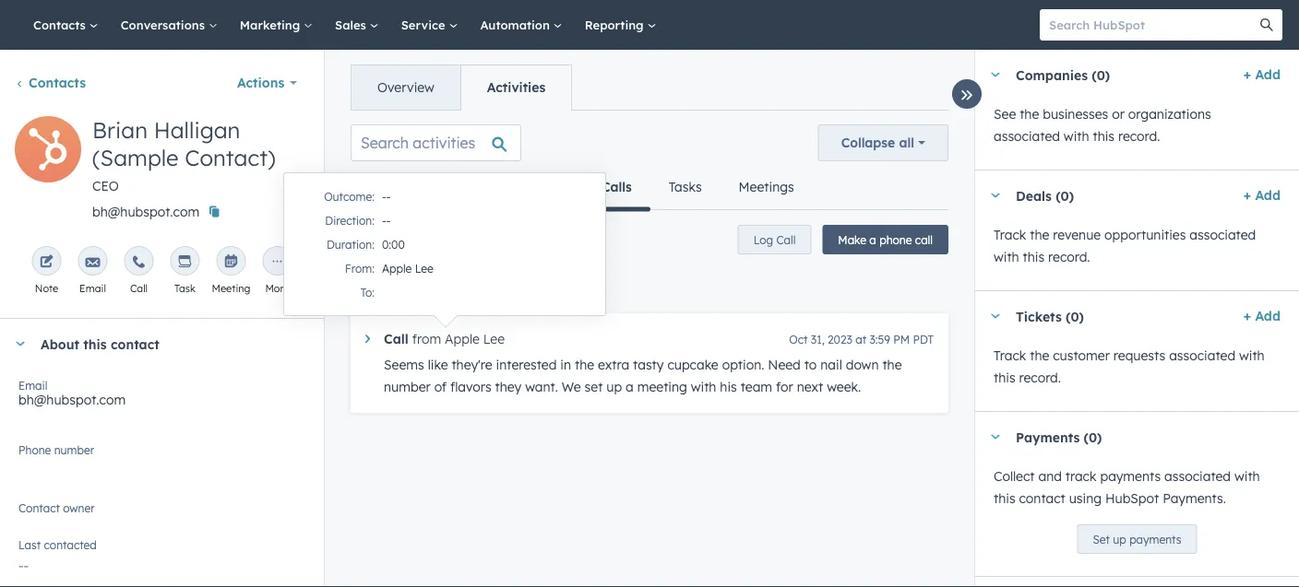 Task type: describe. For each thing, give the bounding box(es) containing it.
log
[[754, 233, 773, 247]]

cupcake
[[668, 357, 719, 373]]

calls button
[[583, 165, 650, 212]]

revenue
[[1053, 227, 1101, 243]]

phone
[[18, 443, 51, 457]]

deals (0) button
[[975, 171, 1236, 221]]

owner up last contacted
[[40, 508, 77, 525]]

(0) for companies (0)
[[1092, 67, 1110, 83]]

call for call from apple lee
[[384, 331, 409, 347]]

conversations
[[121, 17, 208, 32]]

seems
[[384, 357, 424, 373]]

set
[[1093, 533, 1110, 547]]

hubspot
[[1106, 491, 1159, 507]]

his
[[720, 379, 737, 395]]

make
[[838, 233, 867, 247]]

of
[[434, 379, 447, 395]]

+ for see the businesses or organizations associated with this record.
[[1244, 66, 1251, 83]]

caret image for payments (0)
[[990, 435, 1001, 440]]

the for businesses
[[1020, 106, 1039, 122]]

track the customer requests associated with this record.
[[994, 348, 1265, 386]]

using
[[1069, 491, 1102, 507]]

1 vertical spatial contacts
[[29, 75, 86, 91]]

at
[[856, 333, 867, 347]]

direction:
[[325, 214, 375, 227]]

automation link
[[469, 0, 574, 50]]

october 2023 feed
[[336, 110, 963, 436]]

duration:
[[327, 238, 375, 251]]

companies
[[1016, 67, 1088, 83]]

meeting
[[212, 282, 251, 295]]

no
[[18, 508, 36, 525]]

oct
[[789, 333, 808, 347]]

meetings button
[[720, 165, 813, 209]]

tickets
[[1016, 308, 1062, 325]]

edit button
[[15, 116, 81, 189]]

note
[[35, 282, 58, 295]]

businesses
[[1043, 106, 1109, 122]]

requests
[[1114, 348, 1166, 364]]

lee inside october 2023 feed
[[483, 331, 505, 347]]

activities button
[[460, 66, 571, 110]]

Phone number text field
[[18, 440, 305, 477]]

set
[[585, 379, 603, 395]]

payments inside collect and track payments associated with this contact using hubspot payments.
[[1100, 469, 1161, 485]]

ceo
[[92, 178, 119, 194]]

meeting
[[637, 379, 687, 395]]

1 vertical spatial contacts link
[[15, 75, 86, 91]]

like
[[428, 357, 448, 373]]

direction: --
[[325, 214, 391, 227]]

apple inside october 2023 feed
[[445, 331, 480, 347]]

brian halligan (sample contact)
[[92, 116, 276, 172]]

1 horizontal spatial 2023
[[828, 333, 853, 347]]

0 vertical spatial contacts link
[[22, 0, 110, 50]]

with inside "seems like they're interested in the extra tasty cupcake option. need to nail down the number of flavors they want. we set up a meeting with his team for next week."
[[691, 379, 717, 395]]

associated for collect and track payments associated with this contact using hubspot payments.
[[1165, 469, 1231, 485]]

search button
[[1251, 9, 1283, 41]]

actions
[[237, 75, 284, 91]]

companies (0)
[[1016, 67, 1110, 83]]

no owner button
[[18, 498, 305, 529]]

payments.
[[1163, 491, 1226, 507]]

about this contact button
[[0, 319, 305, 369]]

with for track the revenue opportunities associated with this record.
[[994, 249, 1019, 265]]

halligan
[[154, 116, 240, 144]]

phone
[[880, 233, 912, 247]]

in
[[561, 357, 571, 373]]

1 vertical spatial payments
[[1130, 533, 1182, 547]]

a inside button
[[870, 233, 877, 247]]

outcome: --
[[324, 190, 391, 203]]

+ add for track the customer requests associated with this record.
[[1244, 308, 1281, 324]]

call inside log call button
[[776, 233, 796, 247]]

see the businesses or organizations associated with this record.
[[994, 106, 1211, 144]]

from:
[[345, 262, 375, 275]]

+ for track the revenue opportunities associated with this record.
[[1244, 187, 1251, 203]]

+ add button for see the businesses or organizations associated with this record.
[[1244, 64, 1281, 86]]

collapse
[[841, 135, 895, 151]]

tickets (0)
[[1016, 308, 1084, 325]]

with inside see the businesses or organizations associated with this record.
[[1064, 128, 1089, 144]]

tasks
[[669, 179, 702, 195]]

+ add button for track the revenue opportunities associated with this record.
[[1244, 185, 1281, 207]]

with for track the customer requests associated with this record.
[[1239, 348, 1265, 364]]

reporting link
[[574, 0, 668, 50]]

activity
[[369, 179, 415, 195]]

this for track the customer requests associated with this record.
[[994, 370, 1016, 386]]

associated inside see the businesses or organizations associated with this record.
[[994, 128, 1060, 144]]

log call
[[754, 233, 796, 247]]

meeting image
[[224, 256, 239, 270]]

log call button
[[738, 225, 812, 255]]

0:00
[[382, 238, 405, 251]]

caret image inside october 2023 feed
[[365, 335, 370, 343]]

extra
[[598, 357, 630, 373]]

they're
[[452, 357, 492, 373]]

nail
[[821, 357, 842, 373]]

owner up "contacted"
[[63, 502, 95, 515]]

1 vertical spatial up
[[1113, 533, 1127, 547]]

note image
[[39, 256, 54, 270]]

task image
[[178, 256, 192, 270]]

Search activities search field
[[351, 125, 521, 162]]

want.
[[525, 379, 558, 395]]

all
[[899, 135, 915, 151]]

option.
[[722, 357, 765, 373]]

Last contacted text field
[[18, 549, 305, 579]]

track for track the revenue opportunities associated with this record.
[[994, 227, 1026, 243]]

service link
[[390, 0, 469, 50]]

activities
[[487, 79, 546, 96]]

more image
[[270, 256, 285, 270]]

associated for track the customer requests associated with this record.
[[1169, 348, 1236, 364]]

october 2023
[[354, 279, 448, 297]]

contact)
[[185, 144, 276, 172]]

caret image for companies (0)
[[990, 72, 1001, 77]]

0 vertical spatial 2023
[[415, 279, 448, 297]]

actions button
[[225, 65, 309, 102]]

need
[[768, 357, 801, 373]]

0 horizontal spatial number
[[54, 443, 94, 457]]

reporting
[[585, 17, 647, 32]]

record. for tickets (0)
[[1019, 370, 1061, 386]]

0 vertical spatial bh@hubspot.com
[[92, 204, 199, 220]]

team
[[741, 379, 773, 395]]

the for customer
[[1030, 348, 1050, 364]]

(0) for payments (0)
[[1084, 429, 1102, 446]]

we
[[562, 379, 581, 395]]



Task type: locate. For each thing, give the bounding box(es) containing it.
payments
[[1100, 469, 1161, 485], [1130, 533, 1182, 547]]

phone number
[[18, 443, 94, 457]]

the left revenue
[[1030, 227, 1050, 243]]

2 vertical spatial +
[[1244, 308, 1251, 324]]

(0) for tickets (0)
[[1066, 308, 1084, 325]]

1 + from the top
[[1244, 66, 1251, 83]]

31,
[[811, 333, 825, 347]]

october
[[354, 279, 411, 297]]

companies (0) button
[[975, 50, 1236, 100]]

0 horizontal spatial apple
[[382, 262, 412, 275]]

email for email
[[79, 282, 106, 295]]

caret image left 'about'
[[15, 342, 26, 347]]

1 vertical spatial 2023
[[828, 333, 853, 347]]

task
[[174, 282, 196, 295]]

0 vertical spatial call
[[776, 233, 796, 247]]

(0) up businesses
[[1092, 67, 1110, 83]]

up inside "seems like they're interested in the extra tasty cupcake option. need to nail down the number of flavors they want. we set up a meeting with his team for next week."
[[607, 379, 622, 395]]

opportunities
[[1105, 227, 1186, 243]]

0 horizontal spatial call
[[130, 282, 148, 295]]

week.
[[827, 379, 861, 395]]

number right phone
[[54, 443, 94, 457]]

marketing link
[[229, 0, 324, 50]]

a down extra
[[626, 379, 634, 395]]

1 vertical spatial number
[[54, 443, 94, 457]]

navigation containing activity
[[351, 165, 813, 212]]

track inside track the revenue opportunities associated with this record.
[[994, 227, 1026, 243]]

calls
[[602, 179, 632, 195]]

email bh@hubspot.com
[[18, 379, 126, 408]]

this inside dropdown button
[[83, 336, 107, 352]]

(0) inside payments (0) dropdown button
[[1084, 429, 1102, 446]]

add for see the businesses or organizations associated with this record.
[[1255, 66, 1281, 83]]

with for collect and track payments associated with this contact using hubspot payments.
[[1235, 469, 1260, 485]]

2 + add from the top
[[1244, 187, 1281, 203]]

0 vertical spatial contact
[[111, 336, 159, 352]]

1 horizontal spatial apple
[[445, 331, 480, 347]]

1 track from the top
[[994, 227, 1026, 243]]

0 vertical spatial lee
[[415, 262, 434, 275]]

a right make
[[870, 233, 877, 247]]

(0) right tickets
[[1066, 308, 1084, 325]]

(0) inside tickets (0) dropdown button
[[1066, 308, 1084, 325]]

caret image
[[365, 335, 370, 343], [15, 342, 26, 347]]

2023 left at
[[828, 333, 853, 347]]

2 vertical spatial call
[[384, 331, 409, 347]]

conversations link
[[110, 0, 229, 50]]

navigation
[[351, 65, 572, 111], [351, 165, 813, 212]]

meetings
[[739, 179, 794, 195]]

with inside collect and track payments associated with this contact using hubspot payments.
[[1235, 469, 1260, 485]]

collect
[[994, 469, 1035, 485]]

flavors
[[450, 379, 492, 395]]

bh@hubspot.com down ceo
[[92, 204, 199, 220]]

more
[[265, 282, 289, 295]]

caret image inside companies (0) dropdown button
[[990, 72, 1001, 77]]

contact owner no owner
[[18, 502, 95, 525]]

0 vertical spatial + add button
[[1244, 64, 1281, 86]]

2 add from the top
[[1255, 187, 1281, 203]]

and
[[1039, 469, 1062, 485]]

0 vertical spatial + add
[[1244, 66, 1281, 83]]

contact inside collect and track payments associated with this contact using hubspot payments.
[[1019, 491, 1066, 507]]

call up the seems
[[384, 331, 409, 347]]

email image
[[85, 256, 100, 270]]

record. down or
[[1118, 128, 1160, 144]]

navigation containing overview
[[351, 65, 572, 111]]

seems like they're interested in the extra tasty cupcake option. need to nail down the number of flavors they want. we set up a meeting with his team for next week.
[[384, 357, 902, 395]]

caret image
[[990, 72, 1001, 77], [990, 193, 1001, 198], [990, 314, 1001, 319], [990, 435, 1001, 440]]

2 + from the top
[[1244, 187, 1251, 203]]

0 vertical spatial number
[[384, 379, 431, 395]]

call from apple lee
[[384, 331, 505, 347]]

add for track the revenue opportunities associated with this record.
[[1255, 187, 1281, 203]]

3 + from the top
[[1244, 308, 1251, 324]]

0 horizontal spatial email
[[18, 379, 47, 393]]

0 horizontal spatial lee
[[415, 262, 434, 275]]

for
[[776, 379, 793, 395]]

(sample
[[92, 144, 179, 172]]

1 horizontal spatial caret image
[[365, 335, 370, 343]]

record. inside see the businesses or organizations associated with this record.
[[1118, 128, 1160, 144]]

activity button
[[351, 165, 433, 209]]

email down 'about'
[[18, 379, 47, 393]]

1 vertical spatial apple
[[445, 331, 480, 347]]

with inside track the revenue opportunities associated with this record.
[[994, 249, 1019, 265]]

1 horizontal spatial up
[[1113, 533, 1127, 547]]

0 vertical spatial add
[[1255, 66, 1281, 83]]

payments down hubspot on the right bottom
[[1130, 533, 1182, 547]]

organizations
[[1129, 106, 1211, 122]]

this inside track the customer requests associated with this record.
[[994, 370, 1016, 386]]

brian
[[92, 116, 148, 144]]

2 vertical spatial add
[[1255, 308, 1281, 324]]

0 vertical spatial track
[[994, 227, 1026, 243]]

1 vertical spatial lee
[[483, 331, 505, 347]]

call
[[915, 233, 933, 247]]

apple up they're
[[445, 331, 480, 347]]

deals (0)
[[1016, 188, 1074, 204]]

1 vertical spatial navigation
[[351, 165, 813, 212]]

caret image up collect on the bottom right
[[990, 435, 1001, 440]]

contacted
[[44, 538, 97, 552]]

the right "see"
[[1020, 106, 1039, 122]]

automation
[[480, 17, 553, 32]]

call image
[[132, 256, 146, 270]]

payments up hubspot on the right bottom
[[1100, 469, 1161, 485]]

associated inside track the revenue opportunities associated with this record.
[[1190, 227, 1256, 243]]

the inside see the businesses or organizations associated with this record.
[[1020, 106, 1039, 122]]

1 + add from the top
[[1244, 66, 1281, 83]]

number down the seems
[[384, 379, 431, 395]]

associated for track the revenue opportunities associated with this record.
[[1190, 227, 1256, 243]]

0 vertical spatial a
[[870, 233, 877, 247]]

1 horizontal spatial a
[[870, 233, 877, 247]]

collapse all
[[841, 135, 915, 151]]

tasks button
[[650, 165, 720, 209]]

call down call icon on the left of page
[[130, 282, 148, 295]]

deals
[[1016, 188, 1052, 204]]

caret image inside payments (0) dropdown button
[[990, 435, 1001, 440]]

0 vertical spatial navigation
[[351, 65, 572, 111]]

2 horizontal spatial call
[[776, 233, 796, 247]]

caret image left "deals"
[[990, 193, 1001, 198]]

pm
[[894, 333, 910, 347]]

2 vertical spatial + add
[[1244, 308, 1281, 324]]

from: apple lee
[[345, 262, 434, 275]]

the inside track the revenue opportunities associated with this record.
[[1030, 227, 1050, 243]]

1 horizontal spatial number
[[384, 379, 431, 395]]

+ add
[[1244, 66, 1281, 83], [1244, 187, 1281, 203], [1244, 308, 1281, 324]]

3 + add button from the top
[[1244, 305, 1281, 328]]

2 + add button from the top
[[1244, 185, 1281, 207]]

1 horizontal spatial lee
[[483, 331, 505, 347]]

+ add for see the businesses or organizations associated with this record.
[[1244, 66, 1281, 83]]

0 horizontal spatial caret image
[[15, 342, 26, 347]]

collapse all button
[[818, 125, 949, 162]]

track the revenue opportunities associated with this record.
[[994, 227, 1256, 265]]

1 horizontal spatial contact
[[1019, 491, 1066, 507]]

(0) inside companies (0) dropdown button
[[1092, 67, 1110, 83]]

4 caret image from the top
[[990, 435, 1001, 440]]

+ add for track the revenue opportunities associated with this record.
[[1244, 187, 1281, 203]]

0 vertical spatial up
[[607, 379, 622, 395]]

contact
[[18, 502, 60, 515]]

1 vertical spatial + add button
[[1244, 185, 1281, 207]]

about
[[41, 336, 79, 352]]

3 add from the top
[[1255, 308, 1281, 324]]

track down tickets
[[994, 348, 1026, 364]]

+ for track the customer requests associated with this record.
[[1244, 308, 1251, 324]]

lee up they're
[[483, 331, 505, 347]]

set up payments link
[[1077, 525, 1197, 555]]

1 vertical spatial email
[[18, 379, 47, 393]]

caret image inside tickets (0) dropdown button
[[990, 314, 1001, 319]]

this for track the revenue opportunities associated with this record.
[[1023, 249, 1045, 265]]

(0)
[[1092, 67, 1110, 83], [1056, 188, 1074, 204], [1066, 308, 1084, 325], [1084, 429, 1102, 446]]

1 add from the top
[[1255, 66, 1281, 83]]

2 caret image from the top
[[990, 193, 1001, 198]]

track down "deals"
[[994, 227, 1026, 243]]

duration: 0:00
[[327, 238, 405, 251]]

contacts link
[[22, 0, 110, 50], [15, 75, 86, 91]]

the down pm in the right bottom of the page
[[883, 357, 902, 373]]

number
[[384, 379, 431, 395], [54, 443, 94, 457]]

record. inside track the revenue opportunities associated with this record.
[[1048, 249, 1090, 265]]

payments (0) button
[[975, 413, 1274, 462]]

0 vertical spatial +
[[1244, 66, 1251, 83]]

add
[[1255, 66, 1281, 83], [1255, 187, 1281, 203], [1255, 308, 1281, 324]]

record. down revenue
[[1048, 249, 1090, 265]]

lee up 'october 2023'
[[415, 262, 434, 275]]

1 vertical spatial + add
[[1244, 187, 1281, 203]]

with inside track the customer requests associated with this record.
[[1239, 348, 1265, 364]]

make a phone call
[[838, 233, 933, 247]]

+ add button for track the customer requests associated with this record.
[[1244, 305, 1281, 328]]

contact
[[111, 336, 159, 352], [1019, 491, 1066, 507]]

record. for deals (0)
[[1048, 249, 1090, 265]]

call right log
[[776, 233, 796, 247]]

0 vertical spatial apple
[[382, 262, 412, 275]]

Search HubSpot search field
[[1040, 9, 1266, 41]]

2 navigation from the top
[[351, 165, 813, 212]]

up
[[607, 379, 622, 395], [1113, 533, 1127, 547]]

1 vertical spatial record.
[[1048, 249, 1090, 265]]

email
[[79, 282, 106, 295], [18, 379, 47, 393]]

associated right opportunities
[[1190, 227, 1256, 243]]

caret image for deals (0)
[[990, 193, 1001, 198]]

0 horizontal spatial contact
[[111, 336, 159, 352]]

see
[[994, 106, 1016, 122]]

caret image down to:
[[365, 335, 370, 343]]

caret image up "see"
[[990, 72, 1001, 77]]

2 track from the top
[[994, 348, 1026, 364]]

3 caret image from the top
[[990, 314, 1001, 319]]

0 horizontal spatial a
[[626, 379, 634, 395]]

marketing
[[240, 17, 304, 32]]

0 vertical spatial email
[[79, 282, 106, 295]]

associated down "see"
[[994, 128, 1060, 144]]

contact down and
[[1019, 491, 1066, 507]]

last
[[18, 538, 41, 552]]

2023 down from: apple lee
[[415, 279, 448, 297]]

1 vertical spatial bh@hubspot.com
[[18, 392, 126, 408]]

about this contact
[[41, 336, 159, 352]]

overview
[[377, 79, 434, 96]]

3 + add from the top
[[1244, 308, 1281, 324]]

0 horizontal spatial 2023
[[415, 279, 448, 297]]

search image
[[1261, 18, 1274, 31]]

bh@hubspot.com up phone number
[[18, 392, 126, 408]]

the for revenue
[[1030, 227, 1050, 243]]

associated up payments.
[[1165, 469, 1231, 485]]

email down email image
[[79, 282, 106, 295]]

email inside email bh@hubspot.com
[[18, 379, 47, 393]]

this
[[1093, 128, 1115, 144], [1023, 249, 1045, 265], [83, 336, 107, 352], [994, 370, 1016, 386], [994, 491, 1016, 507]]

the down tickets
[[1030, 348, 1050, 364]]

0 vertical spatial record.
[[1118, 128, 1160, 144]]

(0) for deals (0)
[[1056, 188, 1074, 204]]

3:59
[[870, 333, 891, 347]]

this inside collect and track payments associated with this contact using hubspot payments.
[[994, 491, 1016, 507]]

1 vertical spatial call
[[130, 282, 148, 295]]

call for call
[[130, 282, 148, 295]]

customer
[[1053, 348, 1110, 364]]

record. inside track the customer requests associated with this record.
[[1019, 370, 1061, 386]]

oct 31, 2023 at 3:59 pm pdt
[[789, 333, 934, 347]]

associated inside track the customer requests associated with this record.
[[1169, 348, 1236, 364]]

1 vertical spatial add
[[1255, 187, 1281, 203]]

apple up 'october 2023'
[[382, 262, 412, 275]]

(0) up track
[[1084, 429, 1102, 446]]

the right the in
[[575, 357, 594, 373]]

contact right 'about'
[[111, 336, 159, 352]]

email for email bh@hubspot.com
[[18, 379, 47, 393]]

track
[[1066, 469, 1097, 485]]

0 vertical spatial contacts
[[33, 17, 89, 32]]

1 caret image from the top
[[990, 72, 1001, 77]]

number inside "seems like they're interested in the extra tasty cupcake option. need to nail down the number of flavors they want. we set up a meeting with his team for next week."
[[384, 379, 431, 395]]

track
[[994, 227, 1026, 243], [994, 348, 1026, 364]]

(0) inside deals (0) dropdown button
[[1056, 188, 1074, 204]]

2 vertical spatial + add button
[[1244, 305, 1281, 328]]

associated right requests
[[1169, 348, 1236, 364]]

tasty
[[633, 357, 664, 373]]

1 horizontal spatial email
[[79, 282, 106, 295]]

caret image for tickets (0)
[[990, 314, 1001, 319]]

associated inside collect and track payments associated with this contact using hubspot payments.
[[1165, 469, 1231, 485]]

sales link
[[324, 0, 390, 50]]

to:
[[361, 286, 375, 299]]

(0) right "deals"
[[1056, 188, 1074, 204]]

-
[[382, 190, 386, 203], [386, 190, 391, 203], [382, 214, 386, 227], [386, 214, 391, 227]]

1 horizontal spatial call
[[384, 331, 409, 347]]

outcome:
[[324, 190, 375, 203]]

caret image inside about this contact dropdown button
[[15, 342, 26, 347]]

contact inside dropdown button
[[111, 336, 159, 352]]

navigation inside october 2023 feed
[[351, 165, 813, 212]]

a inside "seems like they're interested in the extra tasty cupcake option. need to nail down the number of flavors they want. we set up a meeting with his team for next week."
[[626, 379, 634, 395]]

caret image left tickets
[[990, 314, 1001, 319]]

1 vertical spatial contact
[[1019, 491, 1066, 507]]

interested
[[496, 357, 557, 373]]

this inside see the businesses or organizations associated with this record.
[[1093, 128, 1115, 144]]

track inside track the customer requests associated with this record.
[[994, 348, 1026, 364]]

1 vertical spatial +
[[1244, 187, 1251, 203]]

1 vertical spatial track
[[994, 348, 1026, 364]]

apple
[[382, 262, 412, 275], [445, 331, 480, 347]]

record. down customer at right bottom
[[1019, 370, 1061, 386]]

1 navigation from the top
[[351, 65, 572, 111]]

make a phone call button
[[823, 225, 949, 255]]

add for track the customer requests associated with this record.
[[1255, 308, 1281, 324]]

0 vertical spatial payments
[[1100, 469, 1161, 485]]

1 + add button from the top
[[1244, 64, 1281, 86]]

this for collect and track payments associated with this contact using hubspot payments.
[[994, 491, 1016, 507]]

this inside track the revenue opportunities associated with this record.
[[1023, 249, 1045, 265]]

payments
[[1016, 429, 1080, 446]]

the inside track the customer requests associated with this record.
[[1030, 348, 1050, 364]]

0 horizontal spatial up
[[607, 379, 622, 395]]

payments (0)
[[1016, 429, 1102, 446]]

caret image inside deals (0) dropdown button
[[990, 193, 1001, 198]]

1 vertical spatial a
[[626, 379, 634, 395]]

2 vertical spatial record.
[[1019, 370, 1061, 386]]

track for track the customer requests associated with this record.
[[994, 348, 1026, 364]]



Task type: vqa. For each thing, say whether or not it's contained in the screenshot.
the Learn more
no



